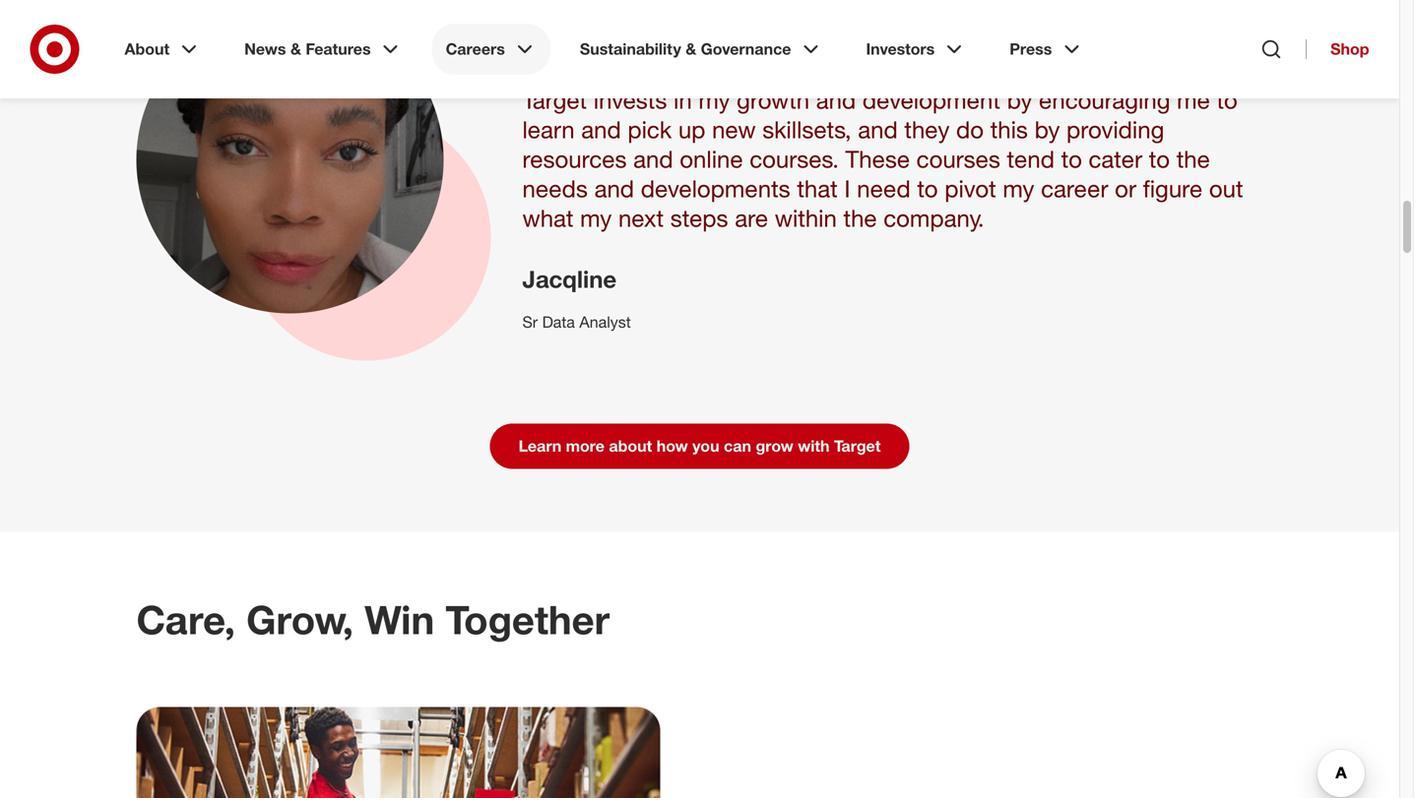 Task type: locate. For each thing, give the bounding box(es) containing it.
resources
[[523, 145, 627, 173]]

grow
[[756, 437, 794, 456]]

invests
[[594, 86, 667, 114]]

target invests in my growth and development by encouraging me to learn and pick up new skillsets, and they do this by providing resources and online courses. these courses tend to cater to the needs and developments that i need to pivot my career or figure out what my next steps are within the company.
[[523, 86, 1244, 232]]

1 horizontal spatial &
[[686, 39, 697, 59]]

target up the learn
[[523, 86, 587, 114]]

to
[[1217, 86, 1238, 114], [1062, 145, 1082, 173], [1149, 145, 1170, 173], [917, 174, 938, 203]]

careers link
[[432, 24, 551, 75]]

features
[[306, 39, 371, 59]]

learn more about how you can grow with target link
[[490, 424, 910, 469]]

sustainability & governance link
[[566, 24, 837, 75]]

in
[[674, 86, 692, 114]]

and up skillsets,
[[816, 86, 856, 114]]

0 horizontal spatial &
[[291, 39, 301, 59]]

cater
[[1089, 145, 1143, 173]]

providing
[[1067, 115, 1165, 144]]

1 & from the left
[[291, 39, 301, 59]]

0 vertical spatial my
[[699, 86, 730, 114]]

my right in
[[699, 86, 730, 114]]

governance
[[701, 39, 791, 59]]

you
[[693, 437, 720, 456]]

and
[[816, 86, 856, 114], [581, 115, 621, 144], [858, 115, 898, 144], [634, 145, 673, 173], [595, 174, 634, 203]]

sustainability
[[580, 39, 681, 59]]

learn
[[523, 115, 575, 144]]

my down tend
[[1003, 174, 1035, 203]]

shop link
[[1306, 39, 1370, 59]]

new
[[712, 115, 756, 144]]

tend
[[1007, 145, 1055, 173]]

0 horizontal spatial target
[[523, 86, 587, 114]]

1 vertical spatial my
[[1003, 174, 1035, 203]]

or
[[1115, 174, 1137, 203]]

& right news
[[291, 39, 301, 59]]

by
[[1007, 86, 1033, 114], [1035, 115, 1060, 144]]

learn more about how you can grow with target
[[519, 437, 881, 456]]

encouraging
[[1039, 86, 1171, 114]]

care, grow, win together
[[136, 596, 610, 644]]

how
[[657, 437, 688, 456]]

by up this
[[1007, 86, 1033, 114]]

about
[[125, 39, 170, 59]]

by up tend
[[1035, 115, 1060, 144]]

and up resources
[[581, 115, 621, 144]]

the
[[1177, 145, 1210, 173], [844, 204, 877, 232]]

data
[[542, 313, 575, 332]]

developments
[[641, 174, 791, 203]]

my
[[699, 86, 730, 114], [1003, 174, 1035, 203], [580, 204, 612, 232]]

target right with
[[834, 437, 881, 456]]

0 vertical spatial the
[[1177, 145, 1210, 173]]

target
[[523, 86, 587, 114], [834, 437, 881, 456]]

sr
[[523, 313, 538, 332]]

about
[[609, 437, 652, 456]]

0 horizontal spatial the
[[844, 204, 877, 232]]

0 vertical spatial target
[[523, 86, 587, 114]]

courses
[[917, 145, 1001, 173]]

online
[[680, 145, 743, 173]]

my left next
[[580, 204, 612, 232]]

the down i
[[844, 204, 877, 232]]

&
[[291, 39, 301, 59], [686, 39, 697, 59]]

career
[[1041, 174, 1109, 203]]

development
[[863, 86, 1001, 114]]

this
[[991, 115, 1028, 144]]

& up in
[[686, 39, 697, 59]]

2 & from the left
[[686, 39, 697, 59]]

2 horizontal spatial my
[[1003, 174, 1035, 203]]

1 vertical spatial by
[[1035, 115, 1060, 144]]

0 horizontal spatial by
[[1007, 86, 1033, 114]]

these
[[846, 145, 910, 173]]

out
[[1210, 174, 1244, 203]]

news & features link
[[231, 24, 416, 75]]

can
[[724, 437, 752, 456]]

together
[[446, 596, 610, 644]]

and up next
[[595, 174, 634, 203]]

0 horizontal spatial my
[[580, 204, 612, 232]]

press
[[1010, 39, 1052, 59]]

are
[[735, 204, 768, 232]]

they
[[905, 115, 950, 144]]

sr data analyst
[[523, 313, 631, 332]]

the up figure
[[1177, 145, 1210, 173]]

1 horizontal spatial target
[[834, 437, 881, 456]]

grow,
[[246, 596, 354, 644]]

1 vertical spatial the
[[844, 204, 877, 232]]

1 vertical spatial target
[[834, 437, 881, 456]]

1 horizontal spatial by
[[1035, 115, 1060, 144]]



Task type: vqa. For each thing, say whether or not it's contained in the screenshot.
career
yes



Task type: describe. For each thing, give the bounding box(es) containing it.
up
[[679, 115, 706, 144]]

steps
[[671, 204, 729, 232]]

courses.
[[750, 145, 839, 173]]

next
[[619, 204, 664, 232]]

pick
[[628, 115, 672, 144]]

press link
[[996, 24, 1098, 75]]

1 horizontal spatial my
[[699, 86, 730, 114]]

company.
[[884, 204, 985, 232]]

and up these
[[858, 115, 898, 144]]

more
[[566, 437, 605, 456]]

analyst
[[580, 313, 631, 332]]

1 horizontal spatial the
[[1177, 145, 1210, 173]]

and down pick
[[634, 145, 673, 173]]

to right me
[[1217, 86, 1238, 114]]

& for governance
[[686, 39, 697, 59]]

growth
[[737, 86, 810, 114]]

to up 'company.'
[[917, 174, 938, 203]]

with
[[798, 437, 830, 456]]

to up figure
[[1149, 145, 1170, 173]]

within
[[775, 204, 837, 232]]

target inside learn more about how you can grow with target link
[[834, 437, 881, 456]]

figure
[[1143, 174, 1203, 203]]

0 vertical spatial by
[[1007, 86, 1033, 114]]

care,
[[136, 596, 235, 644]]

learn
[[519, 437, 562, 456]]

investors
[[866, 39, 935, 59]]

jacqline
[[523, 265, 617, 294]]

a person taking selfie image
[[136, 6, 444, 314]]

careers
[[446, 39, 505, 59]]

i
[[845, 174, 851, 203]]

news
[[244, 39, 286, 59]]

investors link
[[853, 24, 980, 75]]

2 vertical spatial my
[[580, 204, 612, 232]]

skillsets,
[[763, 115, 852, 144]]

shop
[[1331, 39, 1370, 59]]

that
[[797, 174, 838, 203]]

need
[[857, 174, 911, 203]]

what
[[523, 204, 574, 232]]

news & features
[[244, 39, 371, 59]]

win
[[365, 596, 435, 644]]

do
[[957, 115, 984, 144]]

needs
[[523, 174, 588, 203]]

& for features
[[291, 39, 301, 59]]

about link
[[111, 24, 215, 75]]

target inside target invests in my growth and development by encouraging me to learn and pick up new skillsets, and they do this by providing resources and online courses. these courses tend to cater to the needs and developments that i need to pivot my career or figure out what my next steps are within the company.
[[523, 86, 587, 114]]

to up career
[[1062, 145, 1082, 173]]

sustainability & governance
[[580, 39, 791, 59]]

pivot
[[945, 174, 997, 203]]

me
[[1177, 86, 1211, 114]]



